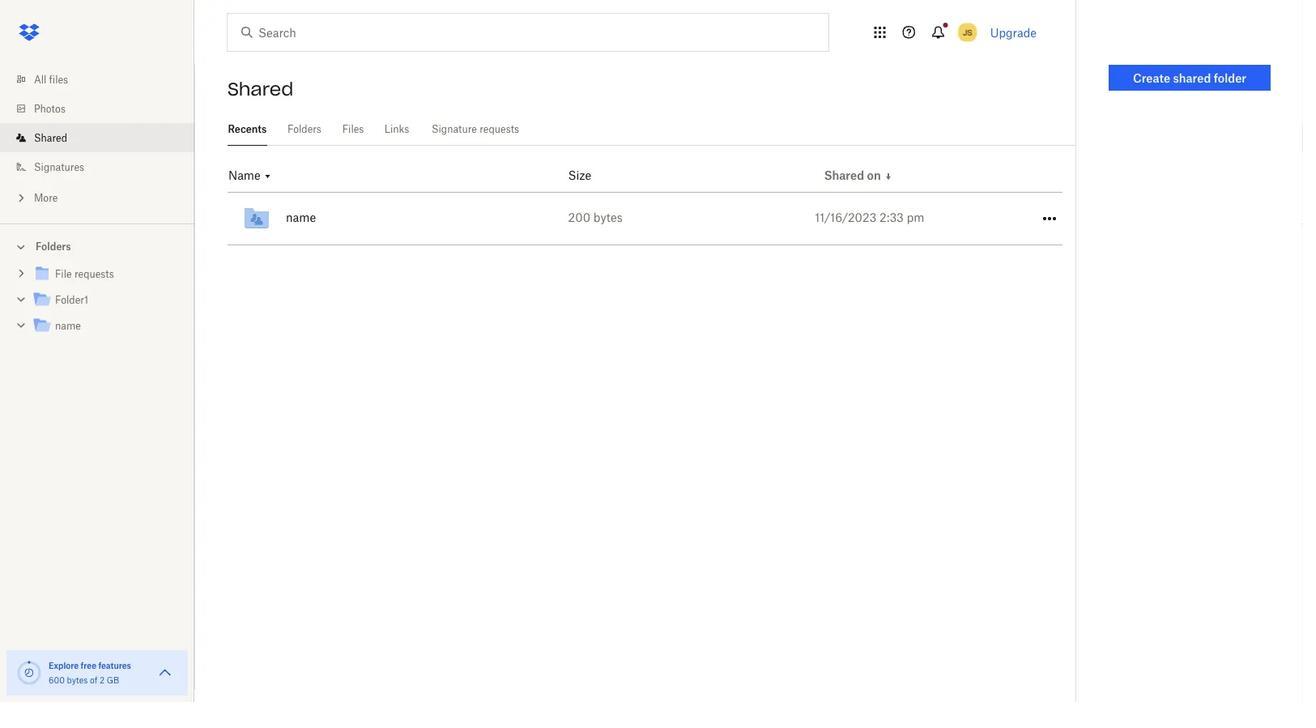 Task type: locate. For each thing, give the bounding box(es) containing it.
0 horizontal spatial shared
[[34, 132, 67, 144]]

create
[[1133, 71, 1170, 85]]

list containing all files
[[0, 55, 194, 224]]

shared inside shared on dropdown button
[[824, 168, 864, 182]]

1 vertical spatial name link
[[32, 315, 181, 337]]

template stateless image
[[883, 172, 893, 181]]

upgrade link
[[990, 26, 1037, 39]]

links link
[[384, 113, 410, 143]]

group containing file requests
[[0, 258, 194, 351]]

0 vertical spatial folders
[[288, 123, 321, 135]]

folders
[[288, 123, 321, 135], [36, 241, 71, 253]]

1 horizontal spatial shared
[[228, 78, 294, 100]]

template stateless image
[[263, 172, 273, 181]]

0 vertical spatial requests
[[480, 123, 519, 135]]

0 horizontal spatial requests
[[74, 268, 114, 280]]

file requests link
[[32, 264, 181, 286]]

explore free features 600 bytes of 2 gb
[[49, 661, 131, 685]]

200
[[568, 210, 590, 224]]

folders left files
[[288, 123, 321, 135]]

list
[[0, 55, 194, 224]]

shared up recents link
[[228, 78, 294, 100]]

requests right 'signature'
[[480, 123, 519, 135]]

11/16/2023 2:33 pm
[[815, 210, 924, 224]]

shared inside shared link
[[34, 132, 67, 144]]

shared list item
[[0, 123, 194, 152]]

shared on button
[[824, 168, 893, 184]]

0 vertical spatial name
[[286, 210, 316, 224]]

bytes left of
[[67, 675, 88, 685]]

signatures link
[[13, 152, 194, 181]]

name
[[286, 210, 316, 224], [55, 320, 81, 332]]

shared down 'photos'
[[34, 132, 67, 144]]

shared link
[[13, 123, 194, 152]]

1 horizontal spatial folders
[[288, 123, 321, 135]]

file
[[55, 268, 72, 280]]

folder1
[[55, 294, 88, 306]]

shared
[[1173, 71, 1211, 85]]

requests for signature requests
[[480, 123, 519, 135]]

group
[[0, 258, 194, 351]]

tab list
[[228, 113, 1076, 146]]

0 horizontal spatial bytes
[[67, 675, 88, 685]]

shared on
[[824, 168, 881, 182]]

0 horizontal spatial folders
[[36, 241, 71, 253]]

requests inside file requests 'link'
[[74, 268, 114, 280]]

name right "name" icon
[[286, 210, 316, 224]]

folders up file
[[36, 241, 71, 253]]

shared
[[228, 78, 294, 100], [34, 132, 67, 144], [824, 168, 864, 182]]

upgrade
[[990, 26, 1037, 39]]

bytes
[[594, 210, 623, 224], [67, 675, 88, 685]]

0 vertical spatial bytes
[[594, 210, 623, 224]]

js
[[963, 27, 973, 37]]

tab list containing recents
[[228, 113, 1076, 146]]

files link
[[342, 113, 364, 143]]

all
[[34, 73, 46, 85]]

1 vertical spatial name
[[55, 320, 81, 332]]

free
[[81, 661, 96, 671]]

bytes right 200 at the left of page
[[594, 210, 623, 224]]

signatures
[[34, 161, 84, 173]]

1 vertical spatial shared
[[34, 132, 67, 144]]

size
[[568, 168, 591, 182]]

more
[[34, 192, 58, 204]]

size button
[[568, 168, 591, 182]]

11/16/2023
[[815, 210, 877, 224]]

shared left on
[[824, 168, 864, 182]]

requests
[[480, 123, 519, 135], [74, 268, 114, 280]]

requests down folders button
[[74, 268, 114, 280]]

1 vertical spatial requests
[[74, 268, 114, 280]]

2 vertical spatial shared
[[824, 168, 864, 182]]

1 horizontal spatial requests
[[480, 123, 519, 135]]

1 vertical spatial bytes
[[67, 675, 88, 685]]

Search in folder "Dropbox" text field
[[258, 23, 795, 41]]

0 horizontal spatial name
[[55, 320, 81, 332]]

2 horizontal spatial shared
[[824, 168, 864, 182]]

recents
[[228, 123, 267, 135]]

quota usage element
[[16, 660, 42, 686]]

on
[[867, 168, 881, 182]]

dropbox image
[[13, 16, 45, 49]]

signature requests
[[432, 123, 519, 135]]

name
[[228, 168, 261, 182]]

200 bytes
[[568, 210, 623, 224]]

links
[[384, 123, 409, 135]]

1 horizontal spatial name link
[[241, 193, 610, 245]]

name down folder1
[[55, 320, 81, 332]]

1 vertical spatial folders
[[36, 241, 71, 253]]

all files
[[34, 73, 68, 85]]

name link
[[241, 193, 610, 245], [32, 315, 181, 337]]

requests inside signature requests link
[[480, 123, 519, 135]]

name image
[[241, 202, 273, 235]]

more actions image
[[1040, 209, 1059, 228]]

folders inside the folders link
[[288, 123, 321, 135]]



Task type: vqa. For each thing, say whether or not it's contained in the screenshot.
Choose corresponding to Choose background
no



Task type: describe. For each thing, give the bounding box(es) containing it.
folder
[[1214, 71, 1247, 85]]

photos
[[34, 102, 66, 115]]

file requests
[[55, 268, 114, 280]]

600
[[49, 675, 65, 685]]

2:33
[[880, 210, 904, 224]]

gb
[[107, 675, 119, 685]]

folders inside folders button
[[36, 241, 71, 253]]

folders link
[[287, 113, 322, 143]]

create shared folder
[[1133, 71, 1247, 85]]

recents link
[[228, 113, 267, 143]]

more image
[[13, 190, 29, 206]]

folders button
[[0, 234, 194, 258]]

2
[[100, 675, 105, 685]]

requests for file requests
[[74, 268, 114, 280]]

signature
[[432, 123, 477, 135]]

0 vertical spatial name link
[[241, 193, 610, 245]]

of
[[90, 675, 97, 685]]

files
[[49, 73, 68, 85]]

features
[[98, 661, 131, 671]]

1 horizontal spatial bytes
[[594, 210, 623, 224]]

all files link
[[13, 65, 194, 94]]

photos link
[[13, 94, 194, 123]]

bytes inside explore free features 600 bytes of 2 gb
[[67, 675, 88, 685]]

folder1 link
[[32, 290, 181, 311]]

files
[[342, 123, 364, 135]]

1 horizontal spatial name
[[286, 210, 316, 224]]

signature requests link
[[429, 113, 522, 143]]

create shared folder button
[[1109, 65, 1271, 91]]

pm
[[907, 210, 924, 224]]

0 horizontal spatial name link
[[32, 315, 181, 337]]

explore
[[49, 661, 79, 671]]

name button
[[228, 168, 273, 184]]

0 vertical spatial shared
[[228, 78, 294, 100]]

js button
[[955, 19, 981, 45]]



